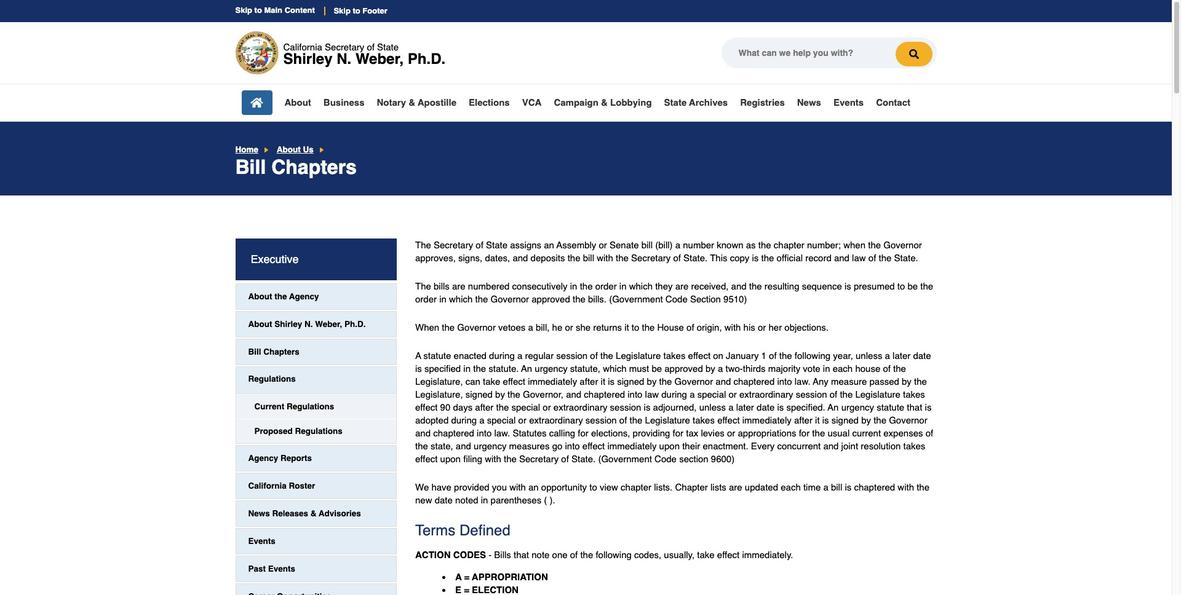 Task type: describe. For each thing, give the bounding box(es) containing it.
usual
[[828, 428, 850, 439]]

1 horizontal spatial take
[[697, 550, 715, 560]]

and down "adopted"
[[415, 428, 431, 439]]

be inside a statute enacted during a regular session of the legislature takes effect on january 1 of the following year, unless a later date is specified in the statute. an urgency statute, which must be approved by a two-thirds majority vote in each house of the legislature, can take effect immediately after it is signed by the governor and chaptered into law. any measure passed by the legislature, signed by the governor, and chaptered into law during a special or extraordinary session of the legislature takes effect 90 days after the special or extraordinary session is adjourned, unless a later date is specified. an urgency statute that is adopted during a special or extraordinary session of the legislature takes effect immediately after it is signed by the governor and chaptered into law. statutes calling for elections, providing for tax levies or appropriations for the usual current expenses of the state, and urgency measures go into effect immediately upon their enactment. every concurrent and joint resolution takes effect upon filing with the secretary of state. (government code section 9600)
[[652, 364, 662, 374]]

with up 'parentheses'
[[510, 482, 526, 493]]

a up passed
[[885, 351, 890, 361]]

2 horizontal spatial date
[[913, 351, 931, 361]]

1 horizontal spatial signed
[[617, 376, 644, 387]]

of up elections,
[[620, 415, 627, 426]]

1 vertical spatial it
[[601, 376, 605, 387]]

of inside california secretary of state shirley n. weber, ph.d.
[[367, 42, 375, 52]]

1 vertical spatial agency
[[248, 454, 278, 463]]

shirley n. weber, ph.d. banner
[[0, 0, 1172, 122]]

2 horizontal spatial state.
[[894, 253, 918, 263]]

0 vertical spatial it
[[625, 322, 629, 333]]

0 vertical spatial unless
[[856, 351, 883, 361]]

to left main
[[254, 6, 262, 15]]

past events
[[248, 565, 295, 574]]

of right expenses
[[926, 428, 933, 439]]

0 horizontal spatial later
[[736, 402, 754, 413]]

her
[[769, 322, 782, 333]]

and down when
[[834, 253, 850, 263]]

2 horizontal spatial state
[[664, 97, 687, 108]]

provided
[[454, 482, 490, 493]]

executive element
[[235, 239, 397, 596]]

skip to footer link
[[334, 6, 388, 15]]

be inside the bills are numbered consecutively in the order in which they are received, and the resulting sequence is presumed to be the order in which the governor approved the bills. (government code section 9510)
[[908, 281, 918, 292]]

is inside we have provided you with an opportunity to view chapter lists. chapter lists are updated each time a bill is chaptered with the new date noted in parentheses ( ).
[[845, 482, 852, 493]]

into up filing
[[477, 428, 492, 439]]

by down "must"
[[647, 376, 657, 387]]

in right consecutively
[[570, 281, 577, 292]]

adjourned,
[[653, 402, 697, 413]]

90
[[440, 402, 451, 413]]

governor,
[[523, 389, 564, 400]]

2 vertical spatial immediately
[[608, 441, 657, 452]]

effect down statute.
[[503, 376, 525, 387]]

state,
[[431, 441, 453, 452]]

0 vertical spatial upon
[[659, 441, 680, 452]]

approves,
[[415, 253, 456, 263]]

or up enactment.
[[727, 428, 735, 439]]

assigns
[[510, 240, 542, 250]]

an for assembly
[[544, 240, 554, 250]]

go
[[552, 441, 563, 452]]

0 vertical spatial immediately
[[528, 376, 577, 387]]

that inside a statute enacted during a regular session of the legislature takes effect on january 1 of the following year, unless a later date is specified in the statute. an urgency statute, which must be approved by a two-thirds majority vote in each house of the legislature, can take effect immediately after it is signed by the governor and chaptered into law. any measure passed by the legislature, signed by the governor, and chaptered into law during a special or extraordinary session of the legislature takes effect 90 days after the special or extraordinary session is adjourned, unless a later date is specified. an urgency statute that is adopted during a special or extraordinary session of the legislature takes effect immediately after it is signed by the governor and chaptered into law. statutes calling for elections, providing for tax levies or appropriations for the usual current expenses of the state, and urgency measures go into effect immediately upon their enactment. every concurrent and joint resolution takes effect upon filing with the secretary of state. (government code section 9600)
[[907, 402, 923, 413]]

effect down state,
[[415, 454, 438, 464]]

known
[[717, 240, 744, 250]]

each inside we have provided you with an opportunity to view chapter lists. chapter lists are updated each time a bill is chaptered with the new date noted in parentheses ( ).
[[781, 482, 801, 493]]

by down "on"
[[706, 364, 715, 374]]

returns
[[593, 322, 622, 333]]

a down can
[[479, 415, 485, 426]]

weber, inside executive element
[[315, 320, 342, 329]]

1 horizontal spatial statute
[[877, 402, 905, 413]]

number
[[683, 240, 714, 250]]

1 horizontal spatial events link
[[834, 97, 864, 108]]

she
[[576, 322, 591, 333]]

or down the governor,
[[543, 402, 551, 413]]

california secretary of state shirley n. weber, ph.d.
[[283, 42, 446, 68]]

into right go
[[565, 441, 580, 452]]

campaign & lobbying link
[[554, 97, 652, 108]]

chapter
[[675, 482, 708, 493]]

vote
[[803, 364, 821, 374]]

footer
[[363, 6, 388, 15]]

measures
[[509, 441, 550, 452]]

governor up expenses
[[889, 415, 928, 426]]

0 vertical spatial agency
[[289, 292, 319, 301]]

2 horizontal spatial after
[[794, 415, 813, 426]]

to right returns
[[632, 322, 640, 333]]

skip-content element
[[235, 6, 937, 15]]

proposed regulations
[[254, 427, 343, 436]]

time
[[804, 482, 821, 493]]

1 vertical spatial unless
[[699, 402, 726, 413]]

about the agency link
[[236, 284, 396, 309]]

a left regular
[[517, 351, 523, 361]]

with inside the secretary of state assigns an assembly or senate bill (bill) a number known as the chapter number; when the governor approves, signs, dates, and deposits the bill with the secretary of state. this copy is the official record and law of the state.
[[597, 253, 613, 263]]

a statute enacted during a regular session of the legislature takes effect on january 1 of the following year, unless a later date is specified in the statute. an urgency statute, which must be approved by a two-thirds majority vote in each house of the legislature, can take effect immediately after it is signed by the governor and chaptered into law. any measure passed by the legislature, signed by the governor, and chaptered into law during a special or extraordinary session of the legislature takes effect 90 days after the special or extraordinary session is adjourned, unless a later date is specified. an urgency statute that is adopted during a special or extraordinary session of the legislature takes effect immediately after it is signed by the governor and chaptered into law. statutes calling for elections, providing for tax levies or appropriations for the usual current expenses of the state, and urgency measures go into effect immediately upon their enactment. every concurrent and joint resolution takes effect upon filing with the secretary of state. (government code section 9600)
[[415, 351, 933, 464]]

statute,
[[570, 364, 601, 374]]

(government inside the bills are numbered consecutively in the order in which they are received, and the resulting sequence is presumed to be the order in which the governor approved the bills. (government code section 9510)
[[609, 294, 663, 304]]

joint
[[841, 441, 858, 452]]

0 vertical spatial bill chapters
[[235, 156, 357, 178]]

1 horizontal spatial later
[[893, 351, 911, 361]]

and down two-
[[716, 376, 731, 387]]

contact
[[876, 97, 911, 108]]

0 horizontal spatial which
[[449, 294, 473, 304]]

expenses
[[884, 428, 923, 439]]

3 for from the left
[[799, 428, 810, 439]]

california roster
[[248, 482, 315, 491]]

appropriations
[[738, 428, 797, 439]]

this
[[710, 253, 728, 263]]

in down "enacted" at left
[[464, 364, 471, 374]]

0 vertical spatial urgency
[[535, 364, 568, 374]]

effect left immediately.
[[717, 550, 740, 560]]

2 vertical spatial events
[[268, 565, 295, 574]]

new
[[415, 495, 432, 506]]

1
[[761, 351, 767, 361]]

by right passed
[[902, 376, 912, 387]]

approved inside the bills are numbered consecutively in the order in which they are received, and the resulting sequence is presumed to be the order in which the governor approved the bills. (government code section 9510)
[[532, 294, 570, 304]]

0 vertical spatial bill
[[235, 156, 266, 178]]

is inside the secretary of state assigns an assembly or senate bill (bill) a number known as the chapter number; when the governor approves, signs, dates, and deposits the bill with the secretary of state. this copy is the official record and law of the state.
[[752, 253, 759, 263]]

specified.
[[787, 402, 826, 413]]

into down "must"
[[628, 389, 643, 400]]

codes
[[453, 550, 486, 560]]

(bill)
[[655, 240, 673, 250]]

2 vertical spatial special
[[487, 415, 516, 426]]

the for the secretary of state assigns an assembly or senate bill (bill) a number known as the chapter number; when the governor approves, signs, dates, and deposits the bill with the secretary of state. this copy is the official record and law of the state.
[[415, 240, 431, 250]]

0 horizontal spatial bill
[[583, 253, 594, 263]]

section
[[679, 454, 709, 464]]

bill inside we have provided you with an opportunity to view chapter lists. chapter lists are updated each time a bill is chaptered with the new date noted in parentheses ( ).
[[831, 482, 843, 493]]

2 horizontal spatial it
[[815, 415, 820, 426]]

agency reports
[[248, 454, 312, 463]]

sequence
[[802, 281, 842, 292]]

0 horizontal spatial an
[[521, 364, 532, 374]]

and down usual
[[824, 441, 839, 452]]

with down resolution
[[898, 482, 914, 493]]

e
[[455, 585, 461, 595]]

about for about the agency
[[248, 292, 272, 301]]

copy
[[730, 253, 750, 263]]

a up adjourned,
[[690, 389, 695, 400]]

received,
[[691, 281, 729, 292]]

registries
[[740, 97, 785, 108]]

2 vertical spatial legislature
[[645, 415, 690, 426]]

enactment.
[[703, 441, 749, 452]]

in left they
[[619, 281, 627, 292]]

into down majority
[[777, 376, 792, 387]]

1 horizontal spatial are
[[675, 281, 689, 292]]

to left footer
[[353, 6, 360, 15]]

a = appropriation e = election
[[455, 572, 548, 595]]

by down statute.
[[495, 389, 505, 400]]

the inside we have provided you with an opportunity to view chapter lists. chapter lists are updated each time a bill is chaptered with the new date noted in parentheses ( ).
[[917, 482, 930, 493]]

secretary up 'signs,'
[[434, 240, 473, 250]]

1 horizontal spatial state.
[[684, 253, 708, 263]]

lists
[[711, 482, 727, 493]]

0 horizontal spatial are
[[452, 281, 466, 292]]

1 horizontal spatial order
[[595, 281, 617, 292]]

(government inside a statute enacted during a regular session of the legislature takes effect on january 1 of the following year, unless a later date is specified in the statute. an urgency statute, which must be approved by a two-thirds majority vote in each house of the legislature, can take effect immediately after it is signed by the governor and chaptered into law. any measure passed by the legislature, signed by the governor, and chaptered into law during a special or extraordinary session of the legislature takes effect 90 days after the special or extraordinary session is adjourned, unless a later date is specified. an urgency statute that is adopted during a special or extraordinary session of the legislature takes effect immediately after it is signed by the governor and chaptered into law. statutes calling for elections, providing for tax levies or appropriations for the usual current expenses of the state, and urgency measures go into effect immediately upon their enactment. every concurrent and joint resolution takes effect upon filing with the secretary of state. (government code section 9600)
[[598, 454, 652, 464]]

1 vertical spatial legislature
[[856, 389, 901, 400]]

resolution
[[861, 441, 901, 452]]

passed
[[870, 376, 899, 387]]

effect up "adopted"
[[415, 402, 438, 413]]

date inside we have provided you with an opportunity to view chapter lists. chapter lists are updated each time a bill is chaptered with the new date noted in parentheses ( ).
[[435, 495, 453, 506]]

2 vertical spatial extraordinary
[[529, 415, 583, 426]]

executive link
[[251, 253, 299, 266]]

0 vertical spatial bill
[[642, 240, 653, 250]]

january
[[726, 351, 759, 361]]

skip to main content
[[235, 6, 315, 15]]

campaign
[[554, 97, 599, 108]]

1 vertical spatial law.
[[494, 428, 510, 439]]

must
[[629, 364, 649, 374]]

us
[[303, 145, 314, 155]]

action codes - bills that note one of the following codes, usually, take effect immediately.
[[415, 550, 793, 560]]

chapter inside we have provided you with an opportunity to view chapter lists. chapter lists are updated each time a bill is chaptered with the new date noted in parentheses ( ).
[[621, 482, 652, 493]]

2 vertical spatial signed
[[832, 415, 859, 426]]

0 vertical spatial statute
[[424, 351, 451, 361]]

chaptered up state,
[[433, 428, 474, 439]]

two-
[[726, 364, 743, 374]]

).
[[550, 495, 555, 506]]

regulations for current
[[287, 402, 334, 412]]

takes down house
[[664, 351, 686, 361]]

the inside executive element
[[275, 292, 287, 301]]

archives
[[689, 97, 728, 108]]

notary & apostille link
[[377, 97, 457, 108]]

a down two-
[[729, 402, 734, 413]]

effect left "on"
[[688, 351, 711, 361]]

view
[[600, 482, 618, 493]]

law inside the secretary of state assigns an assembly or senate bill (bill) a number known as the chapter number; when the governor approves, signs, dates, and deposits the bill with the secretary of state. this copy is the official record and law of the state.
[[852, 253, 866, 263]]

0 vertical spatial regulations
[[248, 375, 296, 384]]

about the agency
[[248, 292, 319, 301]]

0 horizontal spatial that
[[514, 550, 529, 560]]

takes down expenses
[[904, 441, 926, 452]]

skip to main content link
[[235, 6, 315, 15]]

of right the 1
[[769, 351, 777, 361]]

1 horizontal spatial law.
[[795, 376, 811, 387]]

0 horizontal spatial during
[[451, 415, 477, 426]]

elections,
[[591, 428, 630, 439]]

and down the statute, at bottom
[[566, 389, 582, 400]]

california roster link
[[236, 474, 396, 499]]

usually,
[[664, 550, 695, 560]]

effect up levies
[[718, 415, 740, 426]]

in up any
[[823, 364, 830, 374]]

the bills are numbered consecutively in the order in which they are received, and the resulting sequence is presumed to be the order in which the governor approved the bills. (government code section 9510)
[[415, 281, 933, 304]]

2 for from the left
[[673, 428, 684, 439]]

code inside a statute enacted during a regular session of the legislature takes effect on january 1 of the following year, unless a later date is specified in the statute. an urgency statute, which must be approved by a two-thirds majority vote in each house of the legislature, can take effect immediately after it is signed by the governor and chaptered into law. any measure passed by the legislature, signed by the governor, and chaptered into law during a special or extraordinary session of the legislature takes effect 90 days after the special or extraordinary session is adjourned, unless a later date is specified. an urgency statute that is adopted during a special or extraordinary session of the legislature takes effect immediately after it is signed by the governor and chaptered into law. statutes calling for elections, providing for tax levies or appropriations for the usual current expenses of the state, and urgency measures go into effect immediately upon their enactment. every concurrent and joint resolution takes effect upon filing with the secretary of state. (government code section 9600)
[[655, 454, 677, 464]]

and down assigns
[[513, 253, 528, 263]]

governor up adjourned,
[[675, 376, 713, 387]]

calling
[[549, 428, 575, 439]]

takes up levies
[[693, 415, 715, 426]]

0 horizontal spatial upon
[[440, 454, 461, 464]]

0 vertical spatial during
[[489, 351, 515, 361]]

codes,
[[634, 550, 662, 560]]

1 vertical spatial special
[[512, 402, 540, 413]]

governor up "enacted" at left
[[457, 322, 496, 333]]

or right he
[[565, 322, 573, 333]]

0 vertical spatial after
[[580, 376, 598, 387]]

resulting
[[765, 281, 800, 292]]

of down go
[[561, 454, 569, 464]]

of up 'presumed'
[[869, 253, 876, 263]]

a left bill,
[[528, 322, 533, 333]]

contact link
[[876, 97, 911, 108]]

section
[[690, 294, 721, 304]]

0 vertical spatial legislature
[[616, 351, 661, 361]]

days
[[453, 402, 473, 413]]

chaptered down the statute, at bottom
[[584, 389, 625, 400]]

of up passed
[[883, 364, 891, 374]]

0 horizontal spatial signed
[[466, 389, 493, 400]]

chaptered down thirds
[[734, 376, 775, 387]]

their
[[682, 441, 700, 452]]

agency reports link
[[236, 446, 396, 471]]

are inside we have provided you with an opportunity to view chapter lists. chapter lists are updated each time a bill is chaptered with the new date noted in parentheses ( ).
[[729, 482, 742, 493]]

providing
[[633, 428, 670, 439]]

0 horizontal spatial urgency
[[474, 441, 507, 452]]

consecutively
[[512, 281, 568, 292]]



Task type: locate. For each thing, give the bounding box(es) containing it.
governor
[[884, 240, 922, 250], [491, 294, 529, 304], [457, 322, 496, 333], [675, 376, 713, 387], [889, 415, 928, 426]]

presumed
[[854, 281, 895, 292]]

the inside the bills are numbered consecutively in the order in which they are received, and the resulting sequence is presumed to be the order in which the governor approved the bills. (government code section 9510)
[[415, 281, 431, 292]]

deposits
[[531, 253, 565, 263]]

for left tax
[[673, 428, 684, 439]]

0 horizontal spatial take
[[483, 376, 500, 387]]

1 vertical spatial (government
[[598, 454, 652, 464]]

law inside a statute enacted during a regular session of the legislature takes effect on january 1 of the following year, unless a later date is specified in the statute. an urgency statute, which must be approved by a two-thirds majority vote in each house of the legislature, can take effect immediately after it is signed by the governor and chaptered into law. any measure passed by the legislature, signed by the governor, and chaptered into law during a special or extraordinary session of the legislature takes effect 90 days after the special or extraordinary session is adjourned, unless a later date is specified. an urgency statute that is adopted during a special or extraordinary session of the legislature takes effect immediately after it is signed by the governor and chaptered into law. statutes calling for elections, providing for tax levies or appropriations for the usual current expenses of the state, and urgency measures go into effect immediately upon their enactment. every concurrent and joint resolution takes effect upon filing with the secretary of state. (government code section 9600)
[[645, 389, 659, 400]]

with down "senate"
[[597, 253, 613, 263]]

1 horizontal spatial unless
[[856, 351, 883, 361]]

of up 'signs,'
[[476, 240, 484, 250]]

a inside a statute enacted during a regular session of the legislature takes effect on january 1 of the following year, unless a later date is specified in the statute. an urgency statute, which must be approved by a two-thirds majority vote in each house of the legislature, can take effect immediately after it is signed by the governor and chaptered into law. any measure passed by the legislature, signed by the governor, and chaptered into law during a special or extraordinary session of the legislature takes effect 90 days after the special or extraordinary session is adjourned, unless a later date is specified. an urgency statute that is adopted during a special or extraordinary session of the legislature takes effect immediately after it is signed by the governor and chaptered into law. statutes calling for elections, providing for tax levies or appropriations for the usual current expenses of the state, and urgency measures go into effect immediately upon their enactment. every concurrent and joint resolution takes effect upon filing with the secretary of state. (government code section 9600)
[[415, 351, 421, 361]]

take inside a statute enacted during a regular session of the legislature takes effect on january 1 of the following year, unless a later date is specified in the statute. an urgency statute, which must be approved by a two-thirds majority vote in each house of the legislature, can take effect immediately after it is signed by the governor and chaptered into law. any measure passed by the legislature, signed by the governor, and chaptered into law during a special or extraordinary session of the legislature takes effect 90 days after the special or extraordinary session is adjourned, unless a later date is specified. an urgency statute that is adopted during a special or extraordinary session of the legislature takes effect immediately after it is signed by the governor and chaptered into law. statutes calling for elections, providing for tax levies or appropriations for the usual current expenses of the state, and urgency measures go into effect immediately upon their enactment. every concurrent and joint resolution takes effect upon filing with the secretary of state. (government code section 9600)
[[483, 376, 500, 387]]

concurrent
[[777, 441, 821, 452]]

1 horizontal spatial bill
[[642, 240, 653, 250]]

an
[[544, 240, 554, 250], [529, 482, 539, 493]]

shirley down about the agency
[[275, 320, 302, 329]]

special down the governor,
[[512, 402, 540, 413]]

about link
[[285, 97, 311, 108]]

0 vertical spatial which
[[629, 281, 653, 292]]

a inside a = appropriation e = election
[[455, 572, 462, 583]]

news for news
[[797, 97, 821, 108]]

1 vertical spatial order
[[415, 294, 437, 304]]

bill inside executive element
[[248, 348, 261, 357]]

chapters down the us
[[271, 156, 357, 178]]

1 vertical spatial california
[[248, 482, 287, 491]]

ph.d. inside executive element
[[345, 320, 366, 329]]

by
[[706, 364, 715, 374], [647, 376, 657, 387], [902, 376, 912, 387], [495, 389, 505, 400], [861, 415, 871, 426]]

be right "must"
[[652, 364, 662, 374]]

is inside the bills are numbered consecutively in the order in which they are received, and the resulting sequence is presumed to be the order in which the governor approved the bills. (government code section 9510)
[[845, 281, 851, 292]]

urgency down regular
[[535, 364, 568, 374]]

election
[[472, 585, 519, 595]]

enacted
[[454, 351, 487, 361]]

governor right when
[[884, 240, 922, 250]]

0 horizontal spatial following
[[596, 550, 632, 560]]

after down specified.
[[794, 415, 813, 426]]

events for the left events link
[[248, 537, 276, 546]]

signed
[[617, 376, 644, 387], [466, 389, 493, 400], [832, 415, 859, 426]]

0 horizontal spatial after
[[475, 402, 494, 413]]

california
[[283, 42, 322, 52], [248, 482, 287, 491]]

later up passed
[[893, 351, 911, 361]]

0 vertical spatial ph.d.
[[408, 50, 446, 68]]

governor inside the bills are numbered consecutively in the order in which they are received, and the resulting sequence is presumed to be the order in which the governor approved the bills. (government code section 9510)
[[491, 294, 529, 304]]

when
[[415, 322, 439, 333]]

news inside executive element
[[248, 509, 270, 519]]

about for about us
[[277, 145, 301, 155]]

a inside the secretary of state assigns an assembly or senate bill (bill) a number known as the chapter number; when the governor approves, signs, dates, and deposits the bill with the secretary of state. this copy is the official record and law of the state.
[[675, 240, 681, 250]]

california down content
[[283, 42, 322, 52]]

of up the statute, at bottom
[[590, 351, 598, 361]]

1 vertical spatial signed
[[466, 389, 493, 400]]

bill down assembly
[[583, 253, 594, 263]]

bill down home link
[[235, 156, 266, 178]]

senate
[[610, 240, 639, 250]]

take right usually, on the right of page
[[697, 550, 715, 560]]

1 horizontal spatial approved
[[665, 364, 703, 374]]

an inside we have provided you with an opportunity to view chapter lists. chapter lists are updated each time a bill is chaptered with the new date noted in parentheses ( ).
[[529, 482, 539, 493]]

past
[[248, 565, 266, 574]]

for right calling on the left bottom of page
[[578, 428, 589, 439]]

bill chapters inside executive element
[[248, 348, 300, 357]]

which left "must"
[[603, 364, 627, 374]]

bill left (bill) at the right top
[[642, 240, 653, 250]]

and inside the bills are numbered consecutively in the order in which they are received, and the resulting sequence is presumed to be the order in which the governor approved the bills. (government code section 9510)
[[731, 281, 747, 292]]

chaptered inside we have provided you with an opportunity to view chapter lists. chapter lists are updated each time a bill is chaptered with the new date noted in parentheses ( ).
[[854, 482, 895, 493]]

0 vertical spatial an
[[544, 240, 554, 250]]

skip to footer
[[334, 6, 388, 15]]

-
[[489, 550, 492, 560]]

upon left 'their' at the bottom of the page
[[659, 441, 680, 452]]

which inside a statute enacted during a regular session of the legislature takes effect on january 1 of the following year, unless a later date is specified in the statute. an urgency statute, which must be approved by a two-thirds majority vote in each house of the legislature, can take effect immediately after it is signed by the governor and chaptered into law. any measure passed by the legislature, signed by the governor, and chaptered into law during a special or extraordinary session of the legislature takes effect 90 days after the special or extraordinary session is adjourned, unless a later date is specified. an urgency statute that is adopted during a special or extraordinary session of the legislature takes effect immediately after it is signed by the governor and chaptered into law. statutes calling for elections, providing for tax levies or appropriations for the usual current expenses of the state, and urgency measures go into effect immediately upon their enactment. every concurrent and joint resolution takes effect upon filing with the secretary of state. (government code section 9600)
[[603, 364, 627, 374]]

law down when
[[852, 253, 866, 263]]

legislature,
[[415, 376, 463, 387], [415, 389, 463, 400]]

chapters
[[271, 156, 357, 178], [263, 348, 300, 357]]

lists.
[[654, 482, 673, 493]]

defined
[[460, 522, 511, 539]]

with left the his
[[725, 322, 741, 333]]

state inside the secretary of state assigns an assembly or senate bill (bill) a number known as the chapter number; when the governor approves, signs, dates, and deposits the bill with the secretary of state. this copy is the official record and law of the state.
[[486, 240, 508, 250]]

2 vertical spatial after
[[794, 415, 813, 426]]

1 vertical spatial chapters
[[263, 348, 300, 357]]

& for lobbying
[[601, 97, 608, 108]]

1 horizontal spatial an
[[828, 402, 839, 413]]

to inside we have provided you with an opportunity to view chapter lists. chapter lists are updated each time a bill is chaptered with the new date noted in parentheses ( ).
[[590, 482, 597, 493]]

1 vertical spatial the
[[415, 281, 431, 292]]

news releases & advisories link
[[236, 501, 396, 527]]

the secretary of state assigns an assembly or senate bill (bill) a number known as the chapter number; when the governor approves, signs, dates, and deposits the bill with the secretary of state. this copy is the official record and law of the state.
[[415, 240, 922, 263]]

a down "on"
[[718, 364, 723, 374]]

1 for from the left
[[578, 428, 589, 439]]

news left "releases" on the bottom
[[248, 509, 270, 519]]

0 vertical spatial legislature,
[[415, 376, 463, 387]]

noted
[[455, 495, 478, 506]]

main
[[264, 6, 282, 15]]

about us
[[277, 145, 314, 155]]

a inside we have provided you with an opportunity to view chapter lists. chapter lists are updated each time a bill is chaptered with the new date noted in parentheses ( ).
[[824, 482, 829, 493]]

roster
[[289, 482, 315, 491]]

approved inside a statute enacted during a regular session of the legislature takes effect on january 1 of the following year, unless a later date is specified in the statute. an urgency statute, which must be approved by a two-thirds majority vote in each house of the legislature, can take effect immediately after it is signed by the governor and chaptered into law. any measure passed by the legislature, signed by the governor, and chaptered into law during a special or extraordinary session of the legislature takes effect 90 days after the special or extraordinary session is adjourned, unless a later date is specified. an urgency statute that is adopted during a special or extraordinary session of the legislature takes effect immediately after it is signed by the governor and chaptered into law. statutes calling for elections, providing for tax levies or appropriations for the usual current expenses of the state, and urgency measures go into effect immediately upon their enactment. every concurrent and joint resolution takes effect upon filing with the secretary of state. (government code section 9600)
[[665, 364, 703, 374]]

or left "senate"
[[599, 240, 607, 250]]

2 vertical spatial urgency
[[474, 441, 507, 452]]

skip for skip to main content
[[235, 6, 252, 15]]

lobbying
[[610, 97, 652, 108]]

1 horizontal spatial for
[[673, 428, 684, 439]]

with inside a statute enacted during a regular session of the legislature takes effect on january 1 of the following year, unless a later date is specified in the statute. an urgency statute, which must be approved by a two-thirds majority vote in each house of the legislature, can take effect immediately after it is signed by the governor and chaptered into law. any measure passed by the legislature, signed by the governor, and chaptered into law during a special or extraordinary session of the legislature takes effect 90 days after the special or extraordinary session is adjourned, unless a later date is specified. an urgency statute that is adopted during a special or extraordinary session of the legislature takes effect immediately after it is signed by the governor and chaptered into law. statutes calling for elections, providing for tax levies or appropriations for the usual current expenses of the state, and urgency measures go into effect immediately upon their enactment. every concurrent and joint resolution takes effect upon filing with the secretary of state. (government code section 9600)
[[485, 454, 501, 464]]

an inside the secretary of state assigns an assembly or senate bill (bill) a number known as the chapter number; when the governor approves, signs, dates, and deposits the bill with the secretary of state. this copy is the official record and law of the state.
[[544, 240, 554, 250]]

n.
[[337, 50, 351, 68], [305, 320, 313, 329]]

& for apostille
[[409, 97, 415, 108]]

each down year,
[[833, 364, 853, 374]]

1 horizontal spatial law
[[852, 253, 866, 263]]

during up adjourned,
[[662, 389, 687, 400]]

immediately down providing
[[608, 441, 657, 452]]

2 horizontal spatial urgency
[[841, 402, 874, 413]]

state for or
[[486, 240, 508, 250]]

effect down elections,
[[583, 441, 605, 452]]

to right 'presumed'
[[898, 281, 905, 292]]

that right bills
[[514, 550, 529, 560]]

elections
[[469, 97, 510, 108]]

secretary down (bill) at the right top
[[631, 253, 671, 263]]

immediately
[[528, 376, 577, 387], [742, 415, 792, 426], [608, 441, 657, 452]]

unless up levies
[[699, 402, 726, 413]]

= down codes
[[464, 572, 470, 583]]

or inside the secretary of state assigns an assembly or senate bill (bill) a number known as the chapter number; when the governor approves, signs, dates, and deposits the bill with the secretary of state. this copy is the official record and law of the state.
[[599, 240, 607, 250]]

1 horizontal spatial immediately
[[608, 441, 657, 452]]

state for ph.d.
[[377, 42, 399, 52]]

can
[[466, 376, 480, 387]]

current
[[254, 402, 284, 412]]

of left origin,
[[687, 322, 694, 333]]

to inside the bills are numbered consecutively in the order in which they are received, and the resulting sequence is presumed to be the order in which the governor approved the bills. (government code section 9510)
[[898, 281, 905, 292]]

regular
[[525, 351, 554, 361]]

events up past
[[248, 537, 276, 546]]

past events link
[[236, 557, 396, 582]]

0 vertical spatial news
[[797, 97, 821, 108]]

current
[[852, 428, 881, 439]]

about
[[285, 97, 311, 108], [277, 145, 301, 155], [248, 292, 272, 301], [248, 320, 272, 329]]

1 vertical spatial upon
[[440, 454, 461, 464]]

vetoes
[[498, 322, 526, 333]]

chapters inside executive element
[[263, 348, 300, 357]]

=
[[464, 572, 470, 583], [464, 585, 469, 595]]

state. inside a statute enacted during a regular session of the legislature takes effect on january 1 of the following year, unless a later date is specified in the statute. an urgency statute, which must be approved by a two-thirds majority vote in each house of the legislature, can take effect immediately after it is signed by the governor and chaptered into law. any measure passed by the legislature, signed by the governor, and chaptered into law during a special or extraordinary session of the legislature takes effect 90 days after the special or extraordinary session is adjourned, unless a later date is specified. an urgency statute that is adopted during a special or extraordinary session of the legislature takes effect immediately after it is signed by the governor and chaptered into law. statutes calling for elections, providing for tax levies or appropriations for the usual current expenses of the state, and urgency measures go into effect immediately upon their enactment. every concurrent and joint resolution takes effect upon filing with the secretary of state. (government code section 9600)
[[572, 454, 596, 464]]

about inside shirley n. weber, ph.d. banner
[[285, 97, 311, 108]]

1 vertical spatial later
[[736, 402, 754, 413]]

measure
[[831, 376, 867, 387]]

bill
[[235, 156, 266, 178], [248, 348, 261, 357]]

ph.d. inside california secretary of state shirley n. weber, ph.d.
[[408, 50, 446, 68]]

california for california secretary of state shirley n. weber, ph.d.
[[283, 42, 322, 52]]

& left lobbying
[[601, 97, 608, 108]]

number;
[[807, 240, 841, 250]]

law. left statutes at the left bottom of the page
[[494, 428, 510, 439]]

1 horizontal spatial each
[[833, 364, 853, 374]]

vca
[[522, 97, 542, 108]]

record
[[806, 253, 832, 263]]

0 vertical spatial law.
[[795, 376, 811, 387]]

news
[[797, 97, 821, 108], [248, 509, 270, 519]]

following inside a statute enacted during a regular session of the legislature takes effect on january 1 of the following year, unless a later date is specified in the statute. an urgency statute, which must be approved by a two-thirds majority vote in each house of the legislature, can take effect immediately after it is signed by the governor and chaptered into law. any measure passed by the legislature, signed by the governor, and chaptered into law during a special or extraordinary session of the legislature takes effect 90 days after the special or extraordinary session is adjourned, unless a later date is specified. an urgency statute that is adopted during a special or extraordinary session of the legislature takes effect immediately after it is signed by the governor and chaptered into law. statutes calling for elections, providing for tax levies or appropriations for the usual current expenses of the state, and urgency measures go into effect immediately upon their enactment. every concurrent and joint resolution takes effect upon filing with the secretary of state. (government code section 9600)
[[795, 351, 831, 361]]

0 horizontal spatial law
[[645, 389, 659, 400]]

they
[[655, 281, 673, 292]]

0 horizontal spatial &
[[311, 509, 317, 519]]

n. inside executive element
[[305, 320, 313, 329]]

registries link
[[740, 97, 785, 108]]

the for the bills are numbered consecutively in the order in which they are received, and the resulting sequence is presumed to be the order in which the governor approved the bills. (government code section 9510)
[[415, 281, 431, 292]]

shirley inside 'about shirley n. weber, ph.d.' link
[[275, 320, 302, 329]]

the inside the secretary of state assigns an assembly or senate bill (bill) a number known as the chapter number; when the governor approves, signs, dates, and deposits the bill with the secretary of state. this copy is the official record and law of the state.
[[415, 240, 431, 250]]

weber, inside california secretary of state shirley n. weber, ph.d.
[[356, 50, 404, 68]]

skip left footer
[[334, 6, 351, 15]]

2 = from the top
[[464, 585, 469, 595]]

1 horizontal spatial an
[[544, 240, 554, 250]]

1 vertical spatial following
[[596, 550, 632, 560]]

urgency down measure
[[841, 402, 874, 413]]

1 = from the top
[[464, 572, 470, 583]]

code inside the bills are numbered consecutively in the order in which they are received, and the resulting sequence is presumed to be the order in which the governor approved the bills. (government code section 9510)
[[666, 294, 688, 304]]

0 horizontal spatial ph.d.
[[345, 320, 366, 329]]

california for california roster
[[248, 482, 287, 491]]

state down footer
[[377, 42, 399, 52]]

1 horizontal spatial after
[[580, 376, 598, 387]]

bills
[[434, 281, 450, 292]]

about down executive
[[248, 292, 272, 301]]

1 vertical spatial immediately
[[742, 415, 792, 426]]

0 vertical spatial take
[[483, 376, 500, 387]]

regulations for proposed
[[295, 427, 343, 436]]

1 vertical spatial =
[[464, 585, 469, 595]]

0 horizontal spatial date
[[435, 495, 453, 506]]

secretary inside california secretary of state shirley n. weber, ph.d.
[[325, 42, 364, 52]]

later
[[893, 351, 911, 361], [736, 402, 754, 413]]

2 vertical spatial state
[[486, 240, 508, 250]]

1 vertical spatial an
[[828, 402, 839, 413]]

0 vertical spatial weber,
[[356, 50, 404, 68]]

or down two-
[[729, 389, 737, 400]]

parentheses
[[491, 495, 542, 506]]

= right e
[[464, 585, 469, 595]]

0 horizontal spatial events link
[[236, 529, 396, 554]]

that
[[907, 402, 923, 413], [514, 550, 529, 560]]

1 vertical spatial shirley
[[275, 320, 302, 329]]

house
[[657, 322, 684, 333]]

house
[[855, 364, 881, 374]]

with right filing
[[485, 454, 501, 464]]

news releases & advisories
[[248, 509, 361, 519]]

immediately.
[[742, 550, 793, 560]]

agency
[[289, 292, 319, 301], [248, 454, 278, 463]]

0 horizontal spatial for
[[578, 428, 589, 439]]

a for a = appropriation e = election
[[455, 572, 462, 583]]

assembly
[[557, 240, 596, 250]]

take down statute.
[[483, 376, 500, 387]]

bills
[[494, 550, 511, 560]]

the
[[415, 240, 431, 250], [415, 281, 431, 292]]

in right noted
[[481, 495, 488, 506]]

which down the bills
[[449, 294, 473, 304]]

code left section
[[655, 454, 677, 464]]

n. inside california secretary of state shirley n. weber, ph.d.
[[337, 50, 351, 68]]

the left the bills
[[415, 281, 431, 292]]

or up statutes at the left bottom of the page
[[518, 415, 527, 426]]

shirley inside california secretary of state shirley n. weber, ph.d.
[[283, 50, 333, 68]]

events for rightmost events link
[[834, 97, 864, 108]]

1 vertical spatial code
[[655, 454, 677, 464]]

0 vertical spatial extraordinary
[[740, 389, 793, 400]]

0 vertical spatial following
[[795, 351, 831, 361]]

tax
[[686, 428, 699, 439]]

1 vertical spatial after
[[475, 402, 494, 413]]

bill chapters down about us
[[235, 156, 357, 178]]

be
[[908, 281, 918, 292], [652, 364, 662, 374]]

2 horizontal spatial &
[[601, 97, 608, 108]]

year,
[[833, 351, 853, 361]]

legislature, up 90
[[415, 389, 463, 400]]

secretary inside a statute enacted during a regular session of the legislature takes effect on january 1 of the following year, unless a later date is specified in the statute. an urgency statute, which must be approved by a two-thirds majority vote in each house of the legislature, can take effect immediately after it is signed by the governor and chaptered into law. any measure passed by the legislature, signed by the governor, and chaptered into law during a special or extraordinary session of the legislature takes effect 90 days after the special or extraordinary session is adjourned, unless a later date is specified. an urgency statute that is adopted during a special or extraordinary session of the legislature takes effect immediately after it is signed by the governor and chaptered into law. statutes calling for elections, providing for tax levies or appropriations for the usual current expenses of the state, and urgency measures go into effect immediately upon their enactment. every concurrent and joint resolution takes effect upon filing with the secretary of state. (government code section 9600)
[[519, 454, 559, 464]]

levies
[[701, 428, 725, 439]]

about shirley n. weber, ph.d.
[[248, 320, 366, 329]]

1 horizontal spatial date
[[757, 402, 775, 413]]

0 horizontal spatial order
[[415, 294, 437, 304]]

1 vertical spatial n.
[[305, 320, 313, 329]]

1 horizontal spatial agency
[[289, 292, 319, 301]]

1 vertical spatial date
[[757, 402, 775, 413]]

after
[[580, 376, 598, 387], [475, 402, 494, 413], [794, 415, 813, 426]]

in down the bills
[[439, 294, 447, 304]]

bills.
[[588, 294, 607, 304]]

code
[[666, 294, 688, 304], [655, 454, 677, 464]]

are right they
[[675, 281, 689, 292]]

california inside california secretary of state shirley n. weber, ph.d.
[[283, 42, 322, 52]]

2 the from the top
[[415, 281, 431, 292]]

2 horizontal spatial during
[[662, 389, 687, 400]]

1 horizontal spatial following
[[795, 351, 831, 361]]

campaign & lobbying
[[554, 97, 652, 108]]

0 vertical spatial order
[[595, 281, 617, 292]]

news for news releases & advisories
[[248, 509, 270, 519]]

1 horizontal spatial state
[[486, 240, 508, 250]]

1 vertical spatial extraordinary
[[554, 402, 608, 413]]

apostille
[[418, 97, 457, 108]]

each
[[833, 364, 853, 374], [781, 482, 801, 493]]

2 vertical spatial bill
[[831, 482, 843, 493]]

chaptered down resolution
[[854, 482, 895, 493]]

is
[[752, 253, 759, 263], [845, 281, 851, 292], [415, 364, 422, 374], [608, 376, 615, 387], [644, 402, 651, 413], [777, 402, 784, 413], [925, 402, 932, 413], [822, 415, 829, 426], [845, 482, 852, 493]]

notary & apostille
[[377, 97, 457, 108]]

chapter inside the secretary of state assigns an assembly or senate bill (bill) a number known as the chapter number; when the governor approves, signs, dates, and deposits the bill with the secretary of state. this copy is the official record and law of the state.
[[774, 240, 805, 250]]

immediately up the governor,
[[528, 376, 577, 387]]

about for about shirley n. weber, ph.d.
[[248, 320, 272, 329]]

current regulations
[[254, 402, 334, 412]]

agency up about shirley n. weber, ph.d.
[[289, 292, 319, 301]]

What can we help you with? text field
[[721, 37, 937, 68]]

it down specified.
[[815, 415, 820, 426]]

of down measure
[[830, 389, 838, 400]]

9510)
[[724, 294, 747, 304]]

secretary
[[325, 42, 364, 52], [434, 240, 473, 250], [631, 253, 671, 263], [519, 454, 559, 464]]

of right one
[[570, 550, 578, 560]]

state left archives
[[664, 97, 687, 108]]

skip for skip to footer
[[334, 6, 351, 15]]

urgency
[[535, 364, 568, 374], [841, 402, 874, 413], [474, 441, 507, 452]]

which
[[629, 281, 653, 292], [449, 294, 473, 304], [603, 364, 627, 374]]

by up current
[[861, 415, 871, 426]]

1 horizontal spatial skip
[[334, 6, 351, 15]]

menu inside shirley n. weber, ph.d. banner
[[242, 90, 911, 115]]

news inside shirley n. weber, ph.d. banner
[[797, 97, 821, 108]]

0 horizontal spatial a
[[415, 351, 421, 361]]

advisories
[[319, 509, 361, 519]]

1 vertical spatial bill
[[248, 348, 261, 357]]

the great seal of the state of california image
[[235, 31, 278, 74]]

legislature down adjourned,
[[645, 415, 690, 426]]

as
[[746, 240, 756, 250]]

statute up the specified
[[424, 351, 451, 361]]

unless up house
[[856, 351, 883, 361]]

&
[[409, 97, 415, 108], [601, 97, 608, 108], [311, 509, 317, 519]]

1 legislature, from the top
[[415, 376, 463, 387]]

in inside we have provided you with an opportunity to view chapter lists. chapter lists are updated each time a bill is chaptered with the new date noted in parentheses ( ).
[[481, 495, 488, 506]]

0 vertical spatial n.
[[337, 50, 351, 68]]

later up appropriations
[[736, 402, 754, 413]]

about for about
[[285, 97, 311, 108]]

statute.
[[489, 364, 519, 374]]

specified
[[425, 364, 461, 374]]

1 horizontal spatial which
[[603, 364, 627, 374]]

california inside executive element
[[248, 482, 287, 491]]

n. up business
[[337, 50, 351, 68]]

1 vertical spatial regulations
[[287, 402, 334, 412]]

menu
[[242, 90, 911, 115]]

0 vertical spatial chapter
[[774, 240, 805, 250]]

0 vertical spatial special
[[698, 389, 726, 400]]

objections.
[[785, 322, 829, 333]]

ph.d. up bill chapters link
[[345, 320, 366, 329]]

law. down vote
[[795, 376, 811, 387]]

dates,
[[485, 253, 510, 263]]

0 horizontal spatial chapter
[[621, 482, 652, 493]]

& inside news releases & advisories link
[[311, 509, 317, 519]]

1 vertical spatial legislature,
[[415, 389, 463, 400]]

immediately up appropriations
[[742, 415, 792, 426]]

1 horizontal spatial be
[[908, 281, 918, 292]]

0 horizontal spatial law.
[[494, 428, 510, 439]]

or right the his
[[758, 322, 766, 333]]

and up filing
[[456, 441, 471, 452]]

state inside california secretary of state shirley n. weber, ph.d.
[[377, 42, 399, 52]]

0 vertical spatial =
[[464, 572, 470, 583]]

1 vertical spatial each
[[781, 482, 801, 493]]

an for opportunity
[[529, 482, 539, 493]]

0 vertical spatial approved
[[532, 294, 570, 304]]

0 horizontal spatial n.
[[305, 320, 313, 329]]

a for a statute enacted during a regular session of the legislature takes effect on january 1 of the following year, unless a later date is specified in the statute. an urgency statute, which must be approved by a two-thirds majority vote in each house of the legislature, can take effect immediately after it is signed by the governor and chaptered into law. any measure passed by the legislature, signed by the governor, and chaptered into law during a special or extraordinary session of the legislature takes effect 90 days after the special or extraordinary session is adjourned, unless a later date is specified. an urgency statute that is adopted during a special or extraordinary session of the legislature takes effect immediately after it is signed by the governor and chaptered into law. statutes calling for elections, providing for tax levies or appropriations for the usual current expenses of the state, and urgency measures go into effect immediately upon their enactment. every concurrent and joint resolution takes effect upon filing with the secretary of state. (government code section 9600)
[[415, 351, 421, 361]]

0 horizontal spatial each
[[781, 482, 801, 493]]

takes up expenses
[[903, 389, 925, 400]]

of up the bills are numbered consecutively in the order in which they are received, and the resulting sequence is presumed to be the order in which the governor approved the bills. (government code section 9510)
[[673, 253, 681, 263]]

0 vertical spatial chapters
[[271, 156, 357, 178]]

0 horizontal spatial an
[[529, 482, 539, 493]]

2 legislature, from the top
[[415, 389, 463, 400]]

1 vertical spatial urgency
[[841, 402, 874, 413]]

the up approves, at top
[[415, 240, 431, 250]]

events inside shirley n. weber, ph.d. banner
[[834, 97, 864, 108]]

0 vertical spatial be
[[908, 281, 918, 292]]

each left "time"
[[781, 482, 801, 493]]

0 vertical spatial signed
[[617, 376, 644, 387]]

to left the view
[[590, 482, 597, 493]]

governor inside the secretary of state assigns an assembly or senate bill (bill) a number known as the chapter number; when the governor approves, signs, dates, and deposits the bill with the secretary of state. this copy is the official record and law of the state.
[[884, 240, 922, 250]]

approved down consecutively
[[532, 294, 570, 304]]

menu containing about
[[242, 90, 911, 115]]

2 vertical spatial which
[[603, 364, 627, 374]]

regulations up proposed regulations link
[[287, 402, 334, 412]]

each inside a statute enacted during a regular session of the legislature takes effect on january 1 of the following year, unless a later date is specified in the statute. an urgency statute, which must be approved by a two-thirds majority vote in each house of the legislature, can take effect immediately after it is signed by the governor and chaptered into law. any measure passed by the legislature, signed by the governor, and chaptered into law during a special or extraordinary session of the legislature takes effect 90 days after the special or extraordinary session is adjourned, unless a later date is specified. an urgency statute that is adopted during a special or extraordinary session of the legislature takes effect immediately after it is signed by the governor and chaptered into law. statutes calling for elections, providing for tax levies or appropriations for the usual current expenses of the state, and urgency measures go into effect immediately upon their enactment. every concurrent and joint resolution takes effect upon filing with the secretary of state. (government code section 9600)
[[833, 364, 853, 374]]

0 vertical spatial (government
[[609, 294, 663, 304]]

special up statutes at the left bottom of the page
[[487, 415, 516, 426]]

about shirley n. weber, ph.d. link
[[236, 312, 396, 337]]

1 horizontal spatial weber,
[[356, 50, 404, 68]]

regulations up current in the bottom of the page
[[248, 375, 296, 384]]

1 vertical spatial chapter
[[621, 482, 652, 493]]

1 the from the top
[[415, 240, 431, 250]]



Task type: vqa. For each thing, say whether or not it's contained in the screenshot.
first "DOCUMENTS" from the bottom
no



